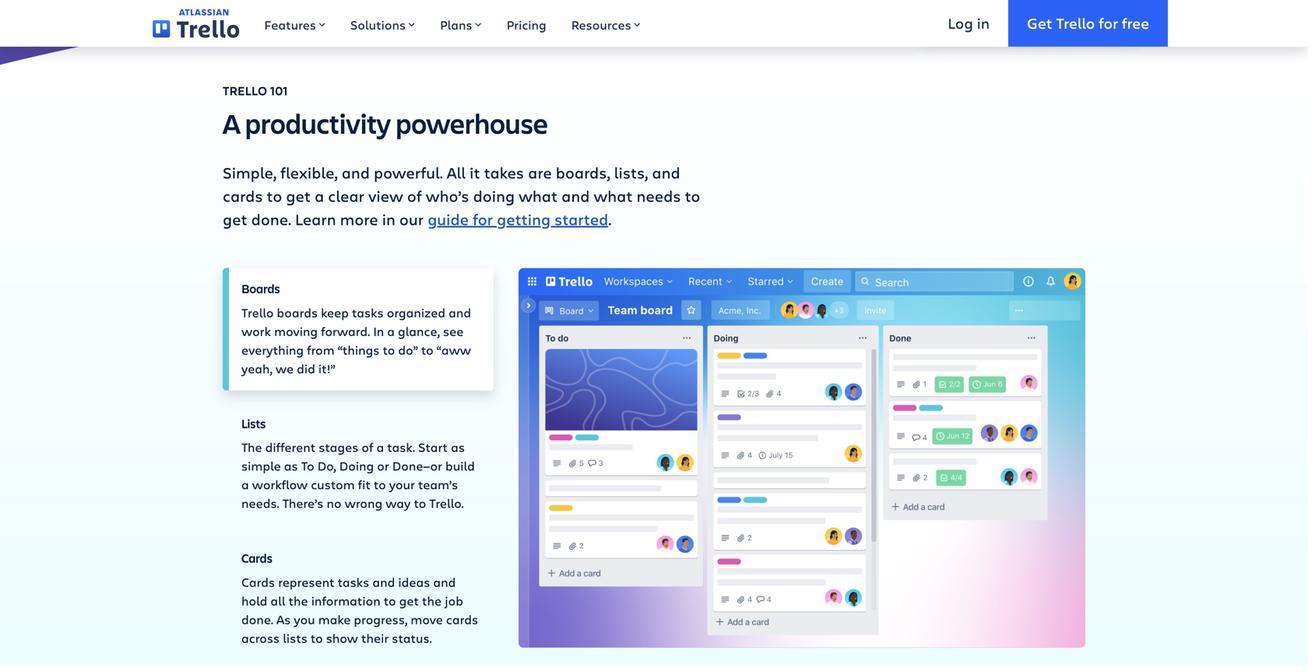 Task type: describe. For each thing, give the bounding box(es) containing it.
trello inside trello 101 a productivity powerhouse
[[223, 82, 267, 99]]

boards
[[277, 305, 318, 321]]

and left ideas
[[373, 575, 395, 591]]

trello.
[[429, 496, 464, 512]]

trello 101 a productivity powerhouse
[[223, 82, 548, 142]]

tasks inside 'cards cards represent tasks and ideas and hold all the information to get the job done. as you make progress, move cards across lists to show their status.'
[[338, 575, 369, 591]]

simple
[[241, 458, 281, 475]]

information
[[311, 593, 381, 610]]

to
[[301, 458, 314, 475]]

log
[[948, 13, 974, 33]]

all
[[271, 593, 285, 610]]

show
[[326, 631, 358, 647]]

solutions button
[[338, 0, 428, 47]]

to left 'do"' at the bottom left
[[383, 342, 395, 359]]

plans
[[440, 16, 473, 33]]

everything
[[241, 342, 304, 359]]

wrong
[[345, 496, 383, 512]]

who's
[[426, 185, 469, 206]]

cards inside simple, flexible, and powerful. all it takes are boards, lists, and cards to get a clear view of who's doing what and what needs to get done. learn more in our
[[223, 185, 263, 206]]

"aww
[[437, 342, 471, 359]]

build
[[446, 458, 475, 475]]

their
[[361, 631, 389, 647]]

status.
[[392, 631, 432, 647]]

resources
[[572, 16, 632, 33]]

boards,
[[556, 162, 610, 183]]

work
[[241, 323, 271, 340]]

free
[[1122, 13, 1150, 33]]

resources button
[[559, 0, 653, 47]]

you
[[294, 612, 315, 629]]

view
[[368, 185, 403, 206]]

represent
[[278, 575, 335, 591]]

pricing
[[507, 16, 547, 33]]

takes
[[484, 162, 524, 183]]

as
[[277, 612, 291, 629]]

log in
[[948, 13, 990, 33]]

done—or
[[392, 458, 442, 475]]

cards cards represent tasks and ideas and hold all the information to get the job done. as you make progress, move cards across lists to show their status.
[[241, 551, 478, 647]]

simple, flexible, and powerful. all it takes are boards, lists, and cards to get a clear view of who's doing what and what needs to get done. learn more in our
[[223, 162, 701, 230]]

done. inside simple, flexible, and powerful. all it takes are boards, lists, and cards to get a clear view of who's doing what and what needs to get done. learn more in our
[[251, 209, 291, 230]]

from
[[307, 342, 335, 359]]

a inside boards trello boards keep tasks organized and work moving forward. in a glance, see everything from "things to do" to "aww yeah, we did it!"
[[387, 323, 395, 340]]

"things
[[338, 342, 380, 359]]

moving
[[274, 323, 318, 340]]

to right way
[[414, 496, 426, 512]]

1 what from the left
[[519, 185, 558, 206]]

get trello for free
[[1028, 13, 1150, 33]]

of inside lists the different stages of a task. start as simple as to do, doing or done—or build a workflow custom fit to your team's needs. there's no wrong way to trello.
[[362, 440, 373, 456]]

solutions
[[351, 16, 406, 33]]

there's
[[283, 496, 324, 512]]

trello for get
[[1057, 13, 1095, 33]]

0 horizontal spatial as
[[284, 458, 298, 475]]

powerful.
[[374, 162, 443, 183]]

more
[[340, 209, 378, 230]]

and up job
[[433, 575, 456, 591]]

1 the from the left
[[289, 593, 308, 610]]

different
[[265, 440, 316, 456]]

lists the different stages of a task. start as simple as to do, doing or done—or build a workflow custom fit to your team's needs. there's no wrong way to trello.
[[241, 416, 475, 512]]

ideas
[[398, 575, 430, 591]]

started
[[555, 209, 609, 230]]

yeah,
[[241, 361, 273, 377]]

features button
[[252, 0, 338, 47]]

make
[[318, 612, 351, 629]]

trello for boards
[[241, 305, 274, 321]]

keep
[[321, 305, 349, 321]]

get trello for free link
[[1009, 0, 1168, 47]]

flexible,
[[281, 162, 338, 183]]

custom
[[311, 477, 355, 494]]

start
[[418, 440, 448, 456]]

are
[[528, 162, 552, 183]]

and up started
[[562, 185, 590, 206]]

learn
[[295, 209, 336, 230]]

get inside 'cards cards represent tasks and ideas and hold all the information to get the job done. as you make progress, move cards across lists to show their status.'
[[399, 593, 419, 610]]

it!"
[[319, 361, 335, 377]]

clear
[[328, 185, 364, 206]]

organized
[[387, 305, 446, 321]]

it
[[470, 162, 480, 183]]

across
[[241, 631, 280, 647]]

of inside simple, flexible, and powerful. all it takes are boards, lists, and cards to get a clear view of who's doing what and what needs to get done. learn more in our
[[407, 185, 422, 206]]

get
[[1028, 13, 1053, 33]]



Task type: locate. For each thing, give the bounding box(es) containing it.
an illustration showing different features of a trello board image
[[667, 0, 1160, 71]]

1 vertical spatial of
[[362, 440, 373, 456]]

needs.
[[241, 496, 279, 512]]

do,
[[318, 458, 336, 475]]

cards
[[223, 185, 263, 206], [446, 612, 478, 629]]

simple,
[[223, 162, 277, 183]]

productivity
[[245, 105, 391, 142]]

our
[[400, 209, 424, 230]]

get down flexible,
[[286, 185, 311, 206]]

0 vertical spatial in
[[977, 13, 990, 33]]

to up progress,
[[384, 593, 396, 610]]

stages
[[319, 440, 359, 456]]

and up needs
[[652, 162, 681, 183]]

tasks
[[352, 305, 384, 321], [338, 575, 369, 591]]

and inside boards trello boards keep tasks organized and work moving forward. in a glance, see everything from "things to do" to "aww yeah, we did it!"
[[449, 305, 471, 321]]

in inside log in link
[[977, 13, 990, 33]]

cards down 'simple,'
[[223, 185, 263, 206]]

all
[[447, 162, 466, 183]]

1 horizontal spatial what
[[594, 185, 633, 206]]

101
[[270, 82, 288, 99]]

1 vertical spatial cards
[[446, 612, 478, 629]]

we
[[276, 361, 294, 377]]

1 horizontal spatial of
[[407, 185, 422, 206]]

workflow
[[252, 477, 308, 494]]

0 vertical spatial done.
[[251, 209, 291, 230]]

tasks inside boards trello boards keep tasks organized and work moving forward. in a glance, see everything from "things to do" to "aww yeah, we did it!"
[[352, 305, 384, 321]]

0 vertical spatial trello
[[1057, 13, 1095, 33]]

get down 'simple,'
[[223, 209, 247, 230]]

in
[[977, 13, 990, 33], [382, 209, 396, 230]]

get
[[286, 185, 311, 206], [223, 209, 247, 230], [399, 593, 419, 610]]

cards inside 'cards cards represent tasks and ideas and hold all the information to get the job done. as you make progress, move cards across lists to show their status.'
[[446, 612, 478, 629]]

fit
[[358, 477, 371, 494]]

and up clear
[[342, 162, 370, 183]]

1 vertical spatial get
[[223, 209, 247, 230]]

2 what from the left
[[594, 185, 633, 206]]

to down 'simple,'
[[267, 185, 282, 206]]

boards trello boards keep tasks organized and work moving forward. in a glance, see everything from "things to do" to "aww yeah, we did it!"
[[241, 281, 471, 377]]

trello right "get"
[[1057, 13, 1095, 33]]

done. inside 'cards cards represent tasks and ideas and hold all the information to get the job done. as you make progress, move cards across lists to show their status.'
[[241, 612, 273, 629]]

done. down hold
[[241, 612, 273, 629]]

1 vertical spatial tasks
[[338, 575, 369, 591]]

a up needs. at the left
[[241, 477, 249, 494]]

1 vertical spatial cards
[[241, 575, 275, 591]]

2 vertical spatial get
[[399, 593, 419, 610]]

plans button
[[428, 0, 494, 47]]

cards
[[241, 551, 272, 567], [241, 575, 275, 591]]

to right needs
[[685, 185, 701, 206]]

0 horizontal spatial get
[[223, 209, 247, 230]]

atlassian trello image
[[153, 9, 239, 38]]

2 vertical spatial trello
[[241, 305, 274, 321]]

move
[[411, 612, 443, 629]]

1 horizontal spatial as
[[451, 440, 465, 456]]

1 horizontal spatial get
[[286, 185, 311, 206]]

2 the from the left
[[422, 593, 442, 610]]

what up '.'
[[594, 185, 633, 206]]

of up "doing" on the bottom left
[[362, 440, 373, 456]]

1 vertical spatial for
[[473, 209, 493, 230]]

boards
[[241, 281, 280, 297]]

for left free
[[1099, 13, 1119, 33]]

get down ideas
[[399, 593, 419, 610]]

of up our
[[407, 185, 422, 206]]

tasks up in
[[352, 305, 384, 321]]

job
[[445, 593, 463, 610]]

1 cards from the top
[[241, 551, 272, 567]]

team's
[[418, 477, 458, 494]]

lists
[[241, 416, 266, 432]]

doing
[[473, 185, 515, 206]]

0 vertical spatial cards
[[223, 185, 263, 206]]

trello inside get trello for free link
[[1057, 13, 1095, 33]]

1 vertical spatial trello
[[223, 82, 267, 99]]

forward.
[[321, 323, 370, 340]]

1 vertical spatial in
[[382, 209, 396, 230]]

and
[[342, 162, 370, 183], [652, 162, 681, 183], [562, 185, 590, 206], [449, 305, 471, 321], [373, 575, 395, 591], [433, 575, 456, 591]]

progress,
[[354, 612, 408, 629]]

task.
[[387, 440, 415, 456]]

in left our
[[382, 209, 396, 230]]

a inside simple, flexible, and powerful. all it takes are boards, lists, and cards to get a clear view of who's doing what and what needs to get done. learn more in our
[[315, 185, 324, 206]]

in inside simple, flexible, and powerful. all it takes are boards, lists, and cards to get a clear view of who's doing what and what needs to get done. learn more in our
[[382, 209, 396, 230]]

features
[[264, 16, 316, 33]]

did
[[297, 361, 315, 377]]

see
[[443, 323, 464, 340]]

trello left 101
[[223, 82, 267, 99]]

as left to
[[284, 458, 298, 475]]

for down doing
[[473, 209, 493, 230]]

1 horizontal spatial in
[[977, 13, 990, 33]]

1 horizontal spatial the
[[422, 593, 442, 610]]

do"
[[398, 342, 418, 359]]

to right 'do"' at the bottom left
[[421, 342, 434, 359]]

guide for getting started link
[[428, 209, 609, 230]]

of
[[407, 185, 422, 206], [362, 440, 373, 456]]

0 vertical spatial cards
[[241, 551, 272, 567]]

in
[[373, 323, 384, 340]]

lists
[[283, 631, 308, 647]]

your
[[389, 477, 415, 494]]

the
[[289, 593, 308, 610], [422, 593, 442, 610]]

as up build
[[451, 440, 465, 456]]

what down are
[[519, 185, 558, 206]]

to right fit in the left of the page
[[374, 477, 386, 494]]

powerhouse
[[396, 105, 548, 142]]

trello inside boards trello boards keep tasks organized and work moving forward. in a glance, see everything from "things to do" to "aww yeah, we did it!"
[[241, 305, 274, 321]]

0 vertical spatial tasks
[[352, 305, 384, 321]]

a up or on the left bottom
[[377, 440, 384, 456]]

0 horizontal spatial of
[[362, 440, 373, 456]]

1 horizontal spatial for
[[1099, 13, 1119, 33]]

cards down job
[[446, 612, 478, 629]]

0 vertical spatial for
[[1099, 13, 1119, 33]]

1 vertical spatial as
[[284, 458, 298, 475]]

0 horizontal spatial for
[[473, 209, 493, 230]]

for inside get trello for free link
[[1099, 13, 1119, 33]]

and up see
[[449, 305, 471, 321]]

the up you
[[289, 593, 308, 610]]

1 vertical spatial done.
[[241, 612, 273, 629]]

done.
[[251, 209, 291, 230], [241, 612, 273, 629]]

log in link
[[930, 0, 1009, 47]]

0 vertical spatial of
[[407, 185, 422, 206]]

0 horizontal spatial cards
[[223, 185, 263, 206]]

guide
[[428, 209, 469, 230]]

what
[[519, 185, 558, 206], [594, 185, 633, 206]]

getting
[[497, 209, 551, 230]]

to
[[267, 185, 282, 206], [685, 185, 701, 206], [383, 342, 395, 359], [421, 342, 434, 359], [374, 477, 386, 494], [414, 496, 426, 512], [384, 593, 396, 610], [311, 631, 323, 647]]

1 horizontal spatial cards
[[446, 612, 478, 629]]

pricing link
[[494, 0, 559, 47]]

2 cards from the top
[[241, 575, 275, 591]]

as
[[451, 440, 465, 456], [284, 458, 298, 475]]

lists,
[[614, 162, 648, 183]]

or
[[377, 458, 389, 475]]

0 horizontal spatial what
[[519, 185, 558, 206]]

tasks up information on the bottom of the page
[[338, 575, 369, 591]]

a right in
[[387, 323, 395, 340]]

needs
[[637, 185, 681, 206]]

trello up work
[[241, 305, 274, 321]]

way
[[386, 496, 411, 512]]

guide for getting started .
[[428, 209, 612, 230]]

0 vertical spatial as
[[451, 440, 465, 456]]

a
[[223, 105, 241, 142]]

a
[[315, 185, 324, 206], [387, 323, 395, 340], [377, 440, 384, 456], [241, 477, 249, 494]]

hold
[[241, 593, 267, 610]]

glance,
[[398, 323, 440, 340]]

done. left the learn
[[251, 209, 291, 230]]

0 horizontal spatial in
[[382, 209, 396, 230]]

0 horizontal spatial the
[[289, 593, 308, 610]]

a up the learn
[[315, 185, 324, 206]]

to right lists at the bottom left of page
[[311, 631, 323, 647]]

doing
[[339, 458, 374, 475]]

the up move
[[422, 593, 442, 610]]

.
[[609, 209, 612, 230]]

for
[[1099, 13, 1119, 33], [473, 209, 493, 230]]

in right log
[[977, 13, 990, 33]]

2 horizontal spatial get
[[399, 593, 419, 610]]

0 vertical spatial get
[[286, 185, 311, 206]]



Task type: vqa. For each thing, say whether or not it's contained in the screenshot.
Log in LINK
yes



